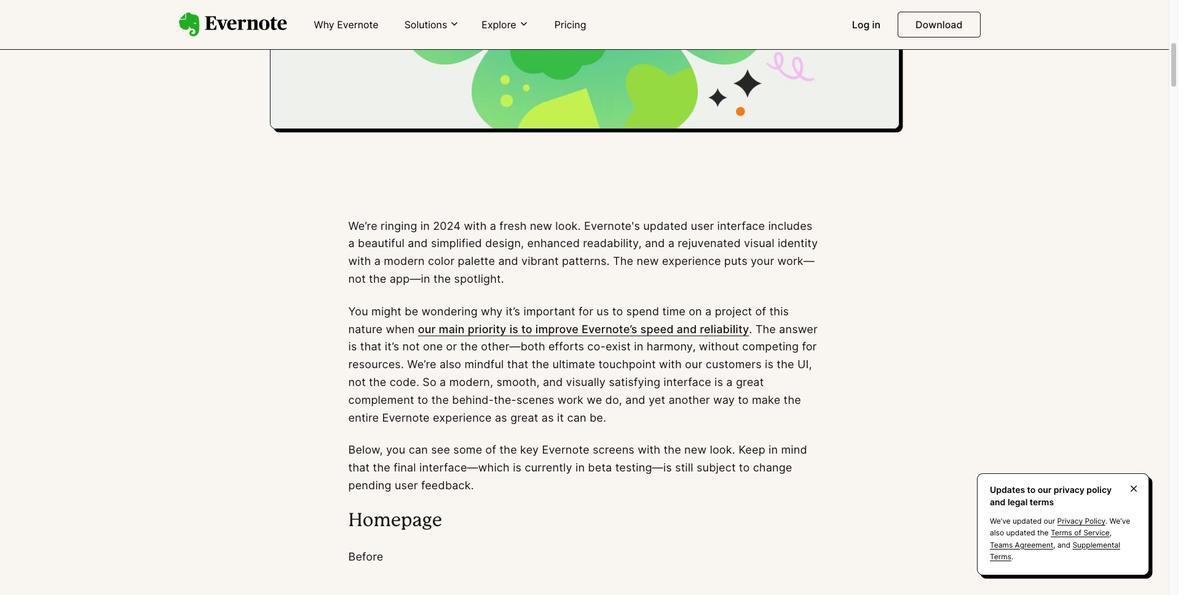 Task type: vqa. For each thing, say whether or not it's contained in the screenshot.
. We've also updated the
yes



Task type: locate. For each thing, give the bounding box(es) containing it.
updated
[[644, 219, 688, 232], [1013, 517, 1042, 526], [1007, 529, 1036, 538]]

improve
[[536, 323, 579, 336]]

1 horizontal spatial we're
[[408, 358, 437, 371]]

terms down privacy
[[1052, 529, 1073, 538]]

1 vertical spatial experience
[[433, 411, 492, 424]]

look.
[[556, 219, 581, 232], [710, 444, 736, 457]]

as left the it
[[542, 411, 554, 424]]

terms
[[1030, 497, 1055, 507]]

be
[[405, 305, 419, 318]]

1 horizontal spatial also
[[991, 529, 1005, 538]]

0 horizontal spatial can
[[409, 444, 428, 457]]

on
[[689, 305, 703, 318]]

is down competing
[[765, 358, 774, 371]]

rejuvenated
[[678, 237, 741, 250]]

user up "rejuvenated"
[[691, 219, 715, 232]]

0 vertical spatial look.
[[556, 219, 581, 232]]

to inside you might be wondering why it's important for us to spend time on a project of this nature when
[[613, 305, 624, 318]]

. we've also updated the
[[991, 517, 1131, 538]]

1 horizontal spatial user
[[691, 219, 715, 232]]

wondering
[[422, 305, 478, 318]]

updated up "rejuvenated"
[[644, 219, 688, 232]]

new up still
[[685, 444, 707, 457]]

visually
[[566, 376, 606, 389]]

touchpoint
[[599, 358, 656, 371]]

0 vertical spatial of
[[756, 305, 767, 318]]

in inside . the answer is that it's not one or the other—both efforts co-exist in harmony, without competing for resources. we're also mindful that the ultimate touchpoint with our customers is the ui, not the code. so a modern, smooth, and visually satisfying interface is a great complement to the behind-the-scenes work we do, and yet another way to make the entire evernote experience as great as it can be.
[[635, 341, 644, 353]]

for inside you might be wondering why it's important for us to spend time on a project of this nature when
[[579, 305, 594, 318]]

log
[[853, 18, 870, 31]]

the inside . the answer is that it's not one or the other—both efforts co-exist in harmony, without competing for resources. we're also mindful that the ultimate touchpoint with our customers is the ui, not the code. so a modern, smooth, and visually satisfying interface is a great complement to the behind-the-scenes work we do, and yet another way to make the entire evernote experience as great as it can be.
[[756, 323, 776, 336]]

interface up another
[[664, 376, 712, 389]]

new inside below, you can see some of the key evernote screens with the new look. keep in mind that the final interface—which is currently in beta testing—is still subject to change pending user feedback.
[[685, 444, 707, 457]]

download link
[[898, 12, 981, 38]]

and down updates
[[991, 497, 1006, 507]]

why
[[314, 18, 335, 31]]

1 as from the left
[[495, 411, 508, 424]]

0 horizontal spatial the
[[613, 255, 634, 268]]

0 horizontal spatial for
[[579, 305, 594, 318]]

also up teams
[[991, 529, 1005, 538]]

terms inside terms of service , teams agreement , and
[[1052, 529, 1073, 538]]

of
[[756, 305, 767, 318], [486, 444, 497, 457], [1075, 529, 1082, 538]]

beta
[[588, 462, 613, 475]]

modern,
[[450, 376, 494, 389]]

below, you can see some of the key evernote screens with the new look. keep in mind that the final interface—which is currently in beta testing—is still subject to change pending user feedback.
[[349, 444, 808, 492]]

0 vertical spatial .
[[750, 323, 753, 336]]

screens
[[593, 444, 635, 457]]

for
[[579, 305, 594, 318], [803, 341, 817, 353]]

2 horizontal spatial of
[[1075, 529, 1082, 538]]

0 vertical spatial not
[[349, 273, 366, 286]]

0 vertical spatial it's
[[506, 305, 521, 318]]

also inside . the answer is that it's not one or the other—both efforts co-exist in harmony, without competing for resources. we're also mindful that the ultimate touchpoint with our customers is the ui, not the code. so a modern, smooth, and visually satisfying interface is a great complement to the behind-the-scenes work we do, and yet another way to make the entire evernote experience as great as it can be.
[[440, 358, 462, 371]]

a right so
[[440, 376, 446, 389]]

0 vertical spatial experience
[[663, 255, 722, 268]]

1 horizontal spatial experience
[[663, 255, 722, 268]]

to up terms
[[1028, 485, 1036, 495]]

2 we've from the left
[[1110, 517, 1131, 526]]

to
[[613, 305, 624, 318], [522, 323, 533, 336], [418, 394, 429, 407], [738, 394, 749, 407], [740, 462, 750, 475], [1028, 485, 1036, 495]]

0 vertical spatial evernote
[[337, 18, 379, 31]]

we're inside . the answer is that it's not one or the other—both efforts co-exist in harmony, without competing for resources. we're also mindful that the ultimate touchpoint with our customers is the ui, not the code. so a modern, smooth, and visually satisfying interface is a great complement to the behind-the-scenes work we do, and yet another way to make the entire evernote experience as great as it can be.
[[408, 358, 437, 371]]

1 horizontal spatial terms
[[1052, 529, 1073, 538]]

great
[[736, 376, 764, 389], [511, 411, 539, 424]]

0 vertical spatial also
[[440, 358, 462, 371]]

also inside the . we've also updated the
[[991, 529, 1005, 538]]

it's inside . the answer is that it's not one or the other—both efforts co-exist in harmony, without competing for resources. we're also mindful that the ultimate touchpoint with our customers is the ui, not the code. so a modern, smooth, and visually satisfying interface is a great complement to the behind-the-scenes work we do, and yet another way to make the entire evernote experience as great as it can be.
[[385, 341, 399, 353]]

terms of service link
[[1052, 529, 1110, 538]]

0 horizontal spatial evernote
[[337, 18, 379, 31]]

it's right why
[[506, 305, 521, 318]]

it
[[557, 411, 564, 424]]

evernote inside below, you can see some of the key evernote screens with the new look. keep in mind that the final interface—which is currently in beta testing—is still subject to change pending user feedback.
[[542, 444, 590, 457]]

for left the us
[[579, 305, 594, 318]]

new up enhanced
[[530, 219, 553, 232]]

we're up beautiful
[[349, 219, 378, 232]]

1 vertical spatial new
[[637, 255, 659, 268]]

1 vertical spatial also
[[991, 529, 1005, 538]]

the down "resources."
[[369, 376, 387, 389]]

0 vertical spatial interface
[[718, 219, 766, 232]]

our up the one
[[418, 323, 436, 336]]

testing—is
[[616, 462, 672, 475]]

2 horizontal spatial .
[[1106, 517, 1108, 526]]

, up supplemental
[[1110, 529, 1113, 538]]

. inside . the answer is that it's not one or the other—both efforts co-exist in harmony, without competing for resources. we're also mindful that the ultimate touchpoint with our customers is the ui, not the code. so a modern, smooth, and visually satisfying interface is a great complement to the behind-the-scenes work we do, and yet another way to make the entire evernote experience as great as it can be.
[[750, 323, 753, 336]]

user
[[691, 219, 715, 232], [395, 479, 418, 492]]

the down we've updated our privacy policy
[[1038, 529, 1049, 538]]

with down the 'harmony,'
[[660, 358, 682, 371]]

final
[[394, 462, 416, 475]]

it's down when
[[385, 341, 399, 353]]

the down readability,
[[613, 255, 634, 268]]

we've updated our privacy policy
[[991, 517, 1106, 526]]

this
[[770, 305, 790, 318]]

2 as from the left
[[542, 411, 554, 424]]

simplified
[[431, 237, 482, 250]]

1 horizontal spatial of
[[756, 305, 767, 318]]

fresh
[[500, 219, 527, 232]]

not down when
[[403, 341, 420, 353]]

teams agreement link
[[991, 541, 1054, 550]]

experience
[[663, 255, 722, 268], [433, 411, 492, 424]]

the left the ui,
[[777, 358, 795, 371]]

other—both
[[481, 341, 546, 353]]

1 vertical spatial ,
[[1054, 541, 1056, 550]]

that
[[360, 341, 382, 353], [508, 358, 529, 371], [349, 462, 370, 475]]

is down nature
[[349, 341, 357, 353]]

0 horizontal spatial of
[[486, 444, 497, 457]]

1 vertical spatial terms
[[991, 552, 1012, 562]]

is up way
[[715, 376, 724, 389]]

can right the it
[[568, 411, 587, 424]]

not up you
[[349, 273, 366, 286]]

is down 'key'
[[513, 462, 522, 475]]

our up terms of service , teams agreement , and
[[1045, 517, 1056, 526]]

evernote right the "why"
[[337, 18, 379, 31]]

2 vertical spatial evernote
[[542, 444, 590, 457]]

1 vertical spatial the
[[756, 323, 776, 336]]

as down the the- on the bottom of page
[[495, 411, 508, 424]]

experience down "rejuvenated"
[[663, 255, 722, 268]]

0 vertical spatial we're
[[349, 219, 378, 232]]

0 horizontal spatial user
[[395, 479, 418, 492]]

a right on
[[706, 305, 712, 318]]

1 horizontal spatial we've
[[1110, 517, 1131, 526]]

1 vertical spatial .
[[1106, 517, 1108, 526]]

privacy policy link
[[1058, 517, 1106, 526]]

updated down legal
[[1013, 517, 1042, 526]]

our down the 'harmony,'
[[686, 358, 703, 371]]

your
[[751, 255, 775, 268]]

updated up 'teams agreement' link
[[1007, 529, 1036, 538]]

for up the ui,
[[803, 341, 817, 353]]

0 horizontal spatial experience
[[433, 411, 492, 424]]

before
[[349, 551, 384, 564]]

with inside . the answer is that it's not one or the other—both efforts co-exist in harmony, without competing for resources. we're also mindful that the ultimate touchpoint with our customers is the ui, not the code. so a modern, smooth, and visually satisfying interface is a great complement to the behind-the-scenes work we do, and yet another way to make the entire evernote experience as great as it can be.
[[660, 358, 682, 371]]

priority
[[468, 323, 507, 336]]

0 vertical spatial that
[[360, 341, 382, 353]]

evernote down complement on the left bottom of the page
[[382, 411, 430, 424]]

the
[[613, 255, 634, 268], [756, 323, 776, 336]]

interface up visual
[[718, 219, 766, 232]]

0 vertical spatial updated
[[644, 219, 688, 232]]

in
[[873, 18, 881, 31], [421, 219, 430, 232], [635, 341, 644, 353], [769, 444, 779, 457], [576, 462, 585, 475]]

that inside below, you can see some of the key evernote screens with the new look. keep in mind that the final interface—which is currently in beta testing—is still subject to change pending user feedback.
[[349, 462, 370, 475]]

main
[[439, 323, 465, 336]]

project
[[715, 305, 753, 318]]

0 vertical spatial terms
[[1052, 529, 1073, 538]]

with
[[464, 219, 487, 232], [349, 255, 371, 268], [660, 358, 682, 371], [638, 444, 661, 457]]

updates to our privacy policy and legal terms
[[991, 485, 1113, 507]]

with up testing—is
[[638, 444, 661, 457]]

1 horizontal spatial evernote
[[382, 411, 430, 424]]

user down final
[[395, 479, 418, 492]]

1 horizontal spatial it's
[[506, 305, 521, 318]]

we're inside we're ringing in 2024 with a fresh new look. evernote's updated user interface includes a beautiful and simplified design, enhanced readability, and a rejuvenated visual identity with a modern color palette and vibrant patterns. the new experience puts your work— not the app—in the spotlight.
[[349, 219, 378, 232]]

look. inside below, you can see some of the key evernote screens with the new look. keep in mind that the final interface—which is currently in beta testing—is still subject to change pending user feedback.
[[710, 444, 736, 457]]

1 vertical spatial we're
[[408, 358, 437, 371]]

2 vertical spatial that
[[349, 462, 370, 475]]

1 vertical spatial of
[[486, 444, 497, 457]]

new
[[530, 219, 553, 232], [637, 255, 659, 268], [685, 444, 707, 457]]

updated inside we're ringing in 2024 with a fresh new look. evernote's updated user interface includes a beautiful and simplified design, enhanced readability, and a rejuvenated visual identity with a modern color palette and vibrant patterns. the new experience puts your work— not the app—in the spotlight.
[[644, 219, 688, 232]]

0 vertical spatial can
[[568, 411, 587, 424]]

not down "resources."
[[349, 376, 366, 389]]

look. up enhanced
[[556, 219, 581, 232]]

0 horizontal spatial great
[[511, 411, 539, 424]]

ringing
[[381, 219, 418, 232]]

evernote's
[[585, 219, 641, 232]]

0 horizontal spatial look.
[[556, 219, 581, 232]]

you might be wondering why it's important for us to spend time on a project of this nature when
[[349, 305, 790, 336]]

to inside below, you can see some of the key evernote screens with the new look. keep in mind that the final interface—which is currently in beta testing—is still subject to change pending user feedback.
[[740, 462, 750, 475]]

evernote inside . the answer is that it's not one or the other—both efforts co-exist in harmony, without competing for resources. we're also mindful that the ultimate touchpoint with our customers is the ui, not the code. so a modern, smooth, and visually satisfying interface is a great complement to the behind-the-scenes work we do, and yet another way to make the entire evernote experience as great as it can be.
[[382, 411, 430, 424]]

visual
[[745, 237, 775, 250]]

new down readability,
[[637, 255, 659, 268]]

.
[[750, 323, 753, 336], [1106, 517, 1108, 526], [1012, 552, 1014, 562]]

that down below,
[[349, 462, 370, 475]]

0 horizontal spatial also
[[440, 358, 462, 371]]

can
[[568, 411, 587, 424], [409, 444, 428, 457]]

1 horizontal spatial as
[[542, 411, 554, 424]]

1 horizontal spatial new
[[637, 255, 659, 268]]

0 horizontal spatial new
[[530, 219, 553, 232]]

we're up so
[[408, 358, 437, 371]]

to down keep in the right bottom of the page
[[740, 462, 750, 475]]

in inside we're ringing in 2024 with a fresh new look. evernote's updated user interface includes a beautiful and simplified design, enhanced readability, and a rejuvenated visual identity with a modern color palette and vibrant patterns. the new experience puts your work— not the app—in the spotlight.
[[421, 219, 430, 232]]

1 horizontal spatial for
[[803, 341, 817, 353]]

0 horizontal spatial we're
[[349, 219, 378, 232]]

1 vertical spatial interface
[[664, 376, 712, 389]]

1 horizontal spatial can
[[568, 411, 587, 424]]

is inside below, you can see some of the key evernote screens with the new look. keep in mind that the final interface—which is currently in beta testing—is still subject to change pending user feedback.
[[513, 462, 522, 475]]

our
[[418, 323, 436, 336], [686, 358, 703, 371], [1039, 485, 1052, 495], [1045, 517, 1056, 526]]

2 horizontal spatial evernote
[[542, 444, 590, 457]]

modern
[[384, 255, 425, 268]]

in right log
[[873, 18, 881, 31]]

2 vertical spatial new
[[685, 444, 707, 457]]

,
[[1110, 529, 1113, 538], [1054, 541, 1056, 550]]

work—
[[778, 255, 815, 268]]

, down the . we've also updated the
[[1054, 541, 1056, 550]]

look. inside we're ringing in 2024 with a fresh new look. evernote's updated user interface includes a beautiful and simplified design, enhanced readability, and a rejuvenated visual identity with a modern color palette and vibrant patterns. the new experience puts your work— not the app—in the spotlight.
[[556, 219, 581, 232]]

1 vertical spatial can
[[409, 444, 428, 457]]

. inside the . we've also updated the
[[1106, 517, 1108, 526]]

1 vertical spatial not
[[403, 341, 420, 353]]

our up terms
[[1039, 485, 1052, 495]]

of down privacy policy link
[[1075, 529, 1082, 538]]

the up still
[[664, 444, 682, 457]]

1 horizontal spatial .
[[1012, 552, 1014, 562]]

to inside updates to our privacy policy and legal terms
[[1028, 485, 1036, 495]]

0 vertical spatial user
[[691, 219, 715, 232]]

explore
[[482, 18, 517, 31]]

and
[[408, 237, 428, 250], [645, 237, 665, 250], [499, 255, 519, 268], [677, 323, 697, 336], [543, 376, 563, 389], [626, 394, 646, 407], [991, 497, 1006, 507], [1058, 541, 1071, 550]]

of left this
[[756, 305, 767, 318]]

speed
[[641, 323, 674, 336]]

the inside the . we've also updated the
[[1038, 529, 1049, 538]]

. down 'teams agreement' link
[[1012, 552, 1014, 562]]

0 horizontal spatial .
[[750, 323, 753, 336]]

legal
[[1008, 497, 1028, 507]]

terms of service , teams agreement , and
[[991, 529, 1113, 550]]

mind
[[782, 444, 808, 457]]

1 vertical spatial for
[[803, 341, 817, 353]]

the
[[369, 273, 387, 286], [434, 273, 451, 286], [461, 341, 478, 353], [532, 358, 550, 371], [777, 358, 795, 371], [369, 376, 387, 389], [432, 394, 449, 407], [784, 394, 802, 407], [500, 444, 517, 457], [664, 444, 682, 457], [373, 462, 391, 475], [1038, 529, 1049, 538]]

0 horizontal spatial it's
[[385, 341, 399, 353]]

1 horizontal spatial ,
[[1110, 529, 1113, 538]]

that up smooth,
[[508, 358, 529, 371]]

updates
[[991, 485, 1026, 495]]

and down the . we've also updated the
[[1058, 541, 1071, 550]]

the up smooth,
[[532, 358, 550, 371]]

2 vertical spatial of
[[1075, 529, 1082, 538]]

the right 'make'
[[784, 394, 802, 407]]

2 vertical spatial updated
[[1007, 529, 1036, 538]]

look. up subject on the bottom right of the page
[[710, 444, 736, 457]]

0 horizontal spatial we've
[[991, 517, 1011, 526]]

we're ringing in 2024 with a fresh new look. evernote's updated user interface includes a beautiful and simplified design, enhanced readability, and a rejuvenated visual identity with a modern color palette and vibrant patterns. the new experience puts your work— not the app—in the spotlight.
[[349, 219, 818, 286]]

1 vertical spatial it's
[[385, 341, 399, 353]]

in left 2024
[[421, 219, 430, 232]]

0 vertical spatial for
[[579, 305, 594, 318]]

privacy
[[1055, 485, 1085, 495]]

design,
[[486, 237, 524, 250]]

great down scenes
[[511, 411, 539, 424]]

it's inside you might be wondering why it's important for us to spend time on a project of this nature when
[[506, 305, 521, 318]]

keep
[[739, 444, 766, 457]]

0 horizontal spatial as
[[495, 411, 508, 424]]

code.
[[390, 376, 420, 389]]

privacy
[[1058, 517, 1084, 526]]

to right the us
[[613, 305, 624, 318]]

to up the other—both
[[522, 323, 533, 336]]

we've up teams
[[991, 517, 1011, 526]]

1 horizontal spatial look.
[[710, 444, 736, 457]]

that up "resources."
[[360, 341, 382, 353]]

0 horizontal spatial ,
[[1054, 541, 1056, 550]]

interface
[[718, 219, 766, 232], [664, 376, 712, 389]]

it's for that
[[385, 341, 399, 353]]

2 horizontal spatial new
[[685, 444, 707, 457]]

and down satisfying
[[626, 394, 646, 407]]

in right exist
[[635, 341, 644, 353]]

evernote up currently
[[542, 444, 590, 457]]

. down project
[[750, 323, 753, 336]]

experience inside we're ringing in 2024 with a fresh new look. evernote's updated user interface includes a beautiful and simplified design, enhanced readability, and a rejuvenated visual identity with a modern color palette and vibrant patterns. the new experience puts your work— not the app—in the spotlight.
[[663, 255, 722, 268]]

0 horizontal spatial interface
[[664, 376, 712, 389]]

terms down teams
[[991, 552, 1012, 562]]

experience down the behind-
[[433, 411, 492, 424]]

0 vertical spatial the
[[613, 255, 634, 268]]

can up final
[[409, 444, 428, 457]]

1 vertical spatial user
[[395, 479, 418, 492]]

0 horizontal spatial terms
[[991, 552, 1012, 562]]

1 vertical spatial look.
[[710, 444, 736, 457]]

. up the service
[[1106, 517, 1108, 526]]

evernote's
[[582, 323, 638, 336]]

policy
[[1086, 517, 1106, 526]]

also down or
[[440, 358, 462, 371]]

key
[[521, 444, 539, 457]]

we've right policy
[[1110, 517, 1131, 526]]

the down modern
[[369, 273, 387, 286]]

1 horizontal spatial interface
[[718, 219, 766, 232]]

of right some
[[486, 444, 497, 457]]

1 vertical spatial evernote
[[382, 411, 430, 424]]

make
[[752, 394, 781, 407]]

1 horizontal spatial great
[[736, 376, 764, 389]]

and inside updates to our privacy policy and legal terms
[[991, 497, 1006, 507]]

the up competing
[[756, 323, 776, 336]]

1 horizontal spatial the
[[756, 323, 776, 336]]



Task type: describe. For each thing, give the bounding box(es) containing it.
when
[[386, 323, 415, 336]]

the down so
[[432, 394, 449, 407]]

in up "change"
[[769, 444, 779, 457]]

our main priority is to improve evernote's speed and reliability
[[418, 323, 750, 336]]

with up simplified
[[464, 219, 487, 232]]

answer
[[780, 323, 818, 336]]

the up pending
[[373, 462, 391, 475]]

vibrant
[[522, 255, 559, 268]]

for inside . the answer is that it's not one or the other—both efforts co-exist in harmony, without competing for resources. we're also mindful that the ultimate touchpoint with our customers is the ui, not the code. so a modern, smooth, and visually satisfying interface is a great complement to the behind-the-scenes work we do, and yet another way to make the entire evernote experience as great as it can be.
[[803, 341, 817, 353]]

agreement
[[1016, 541, 1054, 550]]

in left beta
[[576, 462, 585, 475]]

with inside below, you can see some of the key evernote screens with the new look. keep in mind that the final interface—which is currently in beta testing—is still subject to change pending user feedback.
[[638, 444, 661, 457]]

competing
[[743, 341, 799, 353]]

identity
[[778, 237, 818, 250]]

supplemental terms
[[991, 541, 1121, 562]]

policy
[[1087, 485, 1113, 495]]

time
[[663, 305, 686, 318]]

evernote logo image
[[179, 12, 287, 37]]

1 vertical spatial great
[[511, 411, 539, 424]]

of inside below, you can see some of the key evernote screens with the new look. keep in mind that the final interface—which is currently in beta testing—is still subject to change pending user feedback.
[[486, 444, 497, 457]]

the left 'key'
[[500, 444, 517, 457]]

not inside we're ringing in 2024 with a fresh new look. evernote's updated user interface includes a beautiful and simplified design, enhanced readability, and a rejuvenated visual identity with a modern color palette and vibrant patterns. the new experience puts your work— not the app—in the spotlight.
[[349, 273, 366, 286]]

and down design,
[[499, 255, 519, 268]]

or
[[446, 341, 457, 353]]

with down beautiful
[[349, 255, 371, 268]]

might
[[372, 305, 402, 318]]

a left fresh
[[490, 219, 497, 232]]

one
[[423, 341, 443, 353]]

the inside we're ringing in 2024 with a fresh new look. evernote's updated user interface includes a beautiful and simplified design, enhanced readability, and a rejuvenated visual identity with a modern color palette and vibrant patterns. the new experience puts your work— not the app—in the spotlight.
[[613, 255, 634, 268]]

supplemental
[[1073, 541, 1121, 550]]

a down customers
[[727, 376, 733, 389]]

2 vertical spatial .
[[1012, 552, 1014, 562]]

important
[[524, 305, 576, 318]]

color
[[428, 255, 455, 268]]

harmony,
[[647, 341, 696, 353]]

patterns.
[[562, 255, 610, 268]]

ultimate
[[553, 358, 596, 371]]

it's for why
[[506, 305, 521, 318]]

why
[[481, 305, 503, 318]]

still
[[676, 462, 694, 475]]

terms inside 'supplemental terms'
[[991, 552, 1012, 562]]

some
[[454, 444, 483, 457]]

a left "rejuvenated"
[[669, 237, 675, 250]]

and inside terms of service , teams agreement , and
[[1058, 541, 1071, 550]]

can inside below, you can see some of the key evernote screens with the new look. keep in mind that the final interface—which is currently in beta testing—is still subject to change pending user feedback.
[[409, 444, 428, 457]]

palette
[[458, 255, 495, 268]]

without
[[700, 341, 740, 353]]

0 vertical spatial great
[[736, 376, 764, 389]]

service
[[1084, 529, 1110, 538]]

a down beautiful
[[375, 255, 381, 268]]

be.
[[590, 411, 607, 424]]

smooth,
[[497, 376, 540, 389]]

enhanced
[[528, 237, 580, 250]]

. for privacy policy
[[1106, 517, 1108, 526]]

the right or
[[461, 341, 478, 353]]

2 vertical spatial not
[[349, 376, 366, 389]]

0 vertical spatial new
[[530, 219, 553, 232]]

ui,
[[798, 358, 813, 371]]

you
[[386, 444, 406, 457]]

interface inside . the answer is that it's not one or the other—both efforts co-exist in harmony, without competing for resources. we're also mindful that the ultimate touchpoint with our customers is the ui, not the code. so a modern, smooth, and visually satisfying interface is a great complement to the behind-the-scenes work we do, and yet another way to make the entire evernote experience as great as it can be.
[[664, 376, 712, 389]]

explore button
[[478, 18, 533, 31]]

teams
[[991, 541, 1014, 550]]

co-
[[588, 341, 606, 353]]

our inside updates to our privacy policy and legal terms
[[1039, 485, 1052, 495]]

2024
[[433, 219, 461, 232]]

and right readability,
[[645, 237, 665, 250]]

of inside terms of service , teams agreement , and
[[1075, 529, 1082, 538]]

our main priority is to improve evernote's speed and reliability link
[[418, 323, 750, 336]]

way
[[714, 394, 735, 407]]

see
[[431, 444, 450, 457]]

feedback.
[[421, 479, 474, 492]]

a left beautiful
[[349, 237, 355, 250]]

and up modern
[[408, 237, 428, 250]]

. for our main priority is to improve evernote's speed and reliability
[[750, 323, 753, 336]]

customers
[[706, 358, 762, 371]]

to right way
[[738, 394, 749, 407]]

and down on
[[677, 323, 697, 336]]

experience inside . the answer is that it's not one or the other—both efforts co-exist in harmony, without competing for resources. we're also mindful that the ultimate touchpoint with our customers is the ui, not the code. so a modern, smooth, and visually satisfying interface is a great complement to the behind-the-scenes work we do, and yet another way to make the entire evernote experience as great as it can be.
[[433, 411, 492, 424]]

reliability
[[700, 323, 750, 336]]

currently
[[525, 462, 573, 475]]

beautiful
[[358, 237, 405, 250]]

why evernote
[[314, 18, 379, 31]]

is up the other—both
[[510, 323, 519, 336]]

you
[[349, 305, 368, 318]]

to down so
[[418, 394, 429, 407]]

we've inside the . we've also updated the
[[1110, 517, 1131, 526]]

1 vertical spatial updated
[[1013, 517, 1042, 526]]

a inside you might be wondering why it's important for us to spend time on a project of this nature when
[[706, 305, 712, 318]]

exist
[[606, 341, 631, 353]]

interface inside we're ringing in 2024 with a fresh new look. evernote's updated user interface includes a beautiful and simplified design, enhanced readability, and a rejuvenated visual identity with a modern color palette and vibrant patterns. the new experience puts your work— not the app—in the spotlight.
[[718, 219, 766, 232]]

below,
[[349, 444, 383, 457]]

0 vertical spatial ,
[[1110, 529, 1113, 538]]

can inside . the answer is that it's not one or the other—both efforts co-exist in harmony, without competing for resources. we're also mindful that the ultimate touchpoint with our customers is the ui, not the code. so a modern, smooth, and visually satisfying interface is a great complement to the behind-the-scenes work we do, and yet another way to make the entire evernote experience as great as it can be.
[[568, 411, 587, 424]]

subject
[[697, 462, 736, 475]]

the down color
[[434, 273, 451, 286]]

updated inside the . we've also updated the
[[1007, 529, 1036, 538]]

behind-
[[452, 394, 494, 407]]

solutions button
[[401, 18, 464, 31]]

mindful
[[465, 358, 504, 371]]

homepage
[[349, 513, 442, 530]]

of inside you might be wondering why it's important for us to spend time on a project of this nature when
[[756, 305, 767, 318]]

yet
[[649, 394, 666, 407]]

user inside we're ringing in 2024 with a fresh new look. evernote's updated user interface includes a beautiful and simplified design, enhanced readability, and a rejuvenated visual identity with a modern color palette and vibrant patterns. the new experience puts your work— not the app—in the spotlight.
[[691, 219, 715, 232]]

the-
[[494, 394, 517, 407]]

we
[[587, 394, 603, 407]]

1 vertical spatial that
[[508, 358, 529, 371]]

solutions
[[405, 18, 448, 31]]

user inside below, you can see some of the key evernote screens with the new look. keep in mind that the final interface—which is currently in beta testing—is still subject to change pending user feedback.
[[395, 479, 418, 492]]

pricing link
[[547, 14, 594, 37]]

complement
[[349, 394, 415, 407]]

log in
[[853, 18, 881, 31]]

and up scenes
[[543, 376, 563, 389]]

our inside . the answer is that it's not one or the other—both efforts co-exist in harmony, without competing for resources. we're also mindful that the ultimate touchpoint with our customers is the ui, not the code. so a modern, smooth, and visually satisfying interface is a great complement to the behind-the-scenes work we do, and yet another way to make the entire evernote experience as great as it can be.
[[686, 358, 703, 371]]

readability,
[[583, 237, 642, 250]]

app—in
[[390, 273, 431, 286]]

pending
[[349, 479, 392, 492]]

satisfying
[[609, 376, 661, 389]]

1 we've from the left
[[991, 517, 1011, 526]]

download
[[916, 18, 963, 31]]

do,
[[606, 394, 623, 407]]

supplemental terms link
[[991, 541, 1121, 562]]

scenes
[[517, 394, 555, 407]]

why evernote link
[[307, 14, 386, 37]]

. the answer is that it's not one or the other—both efforts co-exist in harmony, without competing for resources. we're also mindful that the ultimate touchpoint with our customers is the ui, not the code. so a modern, smooth, and visually satisfying interface is a great complement to the behind-the-scenes work we do, and yet another way to make the entire evernote experience as great as it can be.
[[349, 323, 818, 424]]

interface—which
[[420, 462, 510, 475]]



